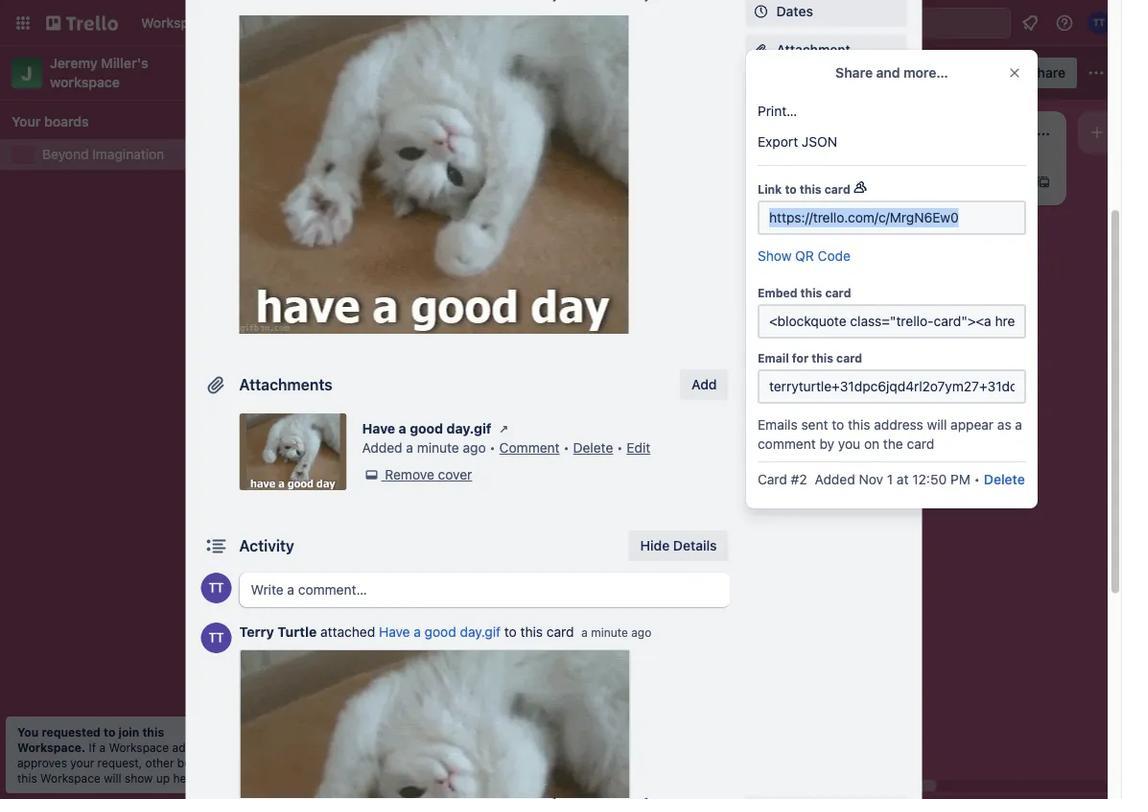 Task type: locate. For each thing, give the bounding box(es) containing it.
1 down create instagram
[[330, 412, 335, 425]]

sm image for copy
[[752, 349, 771, 368]]

button
[[806, 236, 848, 251]]

thinking
[[553, 178, 606, 194]]

Write a comment text field
[[239, 573, 731, 607]]

1 vertical spatial imagination
[[92, 146, 164, 162]]

1 horizontal spatial delete
[[984, 472, 1025, 487]]

0 horizontal spatial beyond imagination
[[42, 146, 164, 162]]

1 horizontal spatial terry turtle (terryturtle) image
[[484, 407, 507, 430]]

Search field
[[842, 9, 1010, 37]]

0 horizontal spatial share button
[[746, 467, 907, 498]]

ago up cover
[[463, 440, 486, 456]]

have right "attached"
[[379, 624, 410, 640]]

add a card
[[844, 174, 913, 190], [572, 220, 640, 236], [299, 497, 368, 513]]

0 horizontal spatial will
[[104, 771, 121, 785]]

add button button
[[746, 228, 907, 259]]

1 vertical spatial beyond
[[42, 146, 89, 162]]

open information menu image
[[1055, 13, 1075, 33]]

export json link
[[746, 127, 1038, 157]]

add a card button down 'kickoff meeting' link
[[269, 490, 484, 520]]

0 vertical spatial add a card
[[844, 174, 913, 190]]

add a card button
[[814, 167, 1029, 198], [541, 213, 756, 244], [269, 490, 484, 520]]

color: bold red, title: "thoughts" element
[[553, 165, 625, 179]]

card left a minute ago link
[[547, 624, 574, 640]]

will
[[927, 417, 947, 433], [104, 771, 121, 785]]

this down the add power-ups link
[[800, 182, 822, 196]]

0 vertical spatial beyond imagination
[[274, 62, 438, 83]]

sm image up emails
[[752, 388, 771, 407]]

link
[[758, 182, 782, 196]]

1 left at
[[887, 472, 893, 487]]

show qr code
[[758, 248, 851, 264]]

a inside the emails sent to this address will appear as a comment by you on the card
[[1016, 417, 1023, 433]]

2 horizontal spatial add a card
[[844, 174, 913, 190]]

1 horizontal spatial minute
[[591, 626, 628, 640]]

for
[[792, 351, 809, 365]]

this up you
[[848, 417, 871, 433]]

1 horizontal spatial workspace
[[109, 741, 169, 754]]

1 horizontal spatial terry turtle (terryturtle) image
[[920, 59, 947, 86]]

to inside the emails sent to this address will appear as a comment by you on the card
[[832, 417, 845, 433]]

workspace.
[[17, 741, 85, 754]]

sm image left copy
[[752, 349, 771, 368]]

add a card down 'thinking'
[[572, 220, 640, 236]]

more…
[[904, 65, 949, 81]]

2 horizontal spatial add a card button
[[814, 167, 1029, 198]]

share left "and"
[[836, 65, 873, 81]]

1 vertical spatial power-
[[806, 157, 851, 173]]

to left join
[[104, 725, 115, 739]]

card right "the"
[[907, 436, 935, 452]]

0 horizontal spatial power-
[[746, 130, 786, 143]]

boards
[[44, 114, 89, 130], [177, 756, 215, 770]]

beyond inside text box
[[274, 62, 336, 83]]

your
[[12, 114, 41, 130]]

0 horizontal spatial terry turtle (terryturtle) image
[[201, 573, 232, 604]]

1 horizontal spatial imagination
[[340, 62, 438, 83]]

terry turtle (terryturtle) image
[[1088, 12, 1111, 35], [920, 59, 947, 86], [201, 623, 232, 653]]

1 vertical spatial add a card
[[572, 220, 640, 236]]

email
[[758, 351, 789, 365]]

print…
[[758, 103, 798, 119]]

good down write a comment text box
[[425, 624, 456, 640]]

add a card down kickoff meeting
[[299, 497, 368, 513]]

Board name text field
[[265, 58, 448, 88]]

up
[[156, 771, 170, 785]]

0 horizontal spatial beyond
[[42, 146, 89, 162]]

will left appear
[[927, 417, 947, 433]]

your
[[70, 756, 94, 770]]

email for this card
[[758, 351, 863, 365]]

sm image down actions
[[752, 311, 771, 330]]

0 vertical spatial beyond
[[274, 62, 336, 83]]

template
[[814, 389, 870, 405]]

share button down 0 notifications image
[[1002, 58, 1078, 88]]

imagination inside text box
[[340, 62, 438, 83]]

0 horizontal spatial minute
[[417, 440, 459, 456]]

1 horizontal spatial beyond imagination
[[274, 62, 438, 83]]

day.gif up cover
[[447, 421, 492, 437]]

terry turtle (terryturtle) image left terry
[[201, 623, 232, 653]]

at
[[897, 472, 909, 487]]

attachment
[[777, 42, 851, 58]]

add a card for create from template… image
[[844, 174, 913, 190]]

2 vertical spatial terry turtle (terryturtle) image
[[201, 623, 232, 653]]

a inside the terry turtle attached have a good day.gif to this card a minute ago
[[582, 626, 588, 640]]

search image
[[827, 15, 842, 31]]

0 vertical spatial will
[[927, 417, 947, 433]]

here.
[[173, 771, 201, 785]]

sm image for remove cover
[[362, 465, 381, 485]]

imagination left star or unstar board icon
[[340, 62, 438, 83]]

add button
[[680, 369, 729, 400]]

star or unstar board image
[[459, 65, 474, 81]]

the
[[884, 436, 904, 452]]

1 horizontal spatial share button
[[1002, 58, 1078, 88]]

add button
[[777, 236, 848, 251]]

attachments
[[239, 376, 333, 394]]

1 horizontal spatial ago
[[632, 626, 652, 640]]

0 horizontal spatial workspace
[[40, 771, 101, 785]]

0 vertical spatial ago
[[463, 440, 486, 456]]

card down the add power-ups link
[[825, 182, 851, 196]]

0 vertical spatial imagination
[[340, 62, 438, 83]]

sm image
[[752, 311, 771, 330], [752, 349, 771, 368], [752, 388, 771, 407], [495, 419, 514, 438], [362, 465, 381, 485]]

added right '#2'
[[815, 472, 856, 487]]

ups up link to this card text box
[[851, 157, 876, 173]]

Link to this card text field
[[758, 201, 1027, 235]]

power- down json at top right
[[806, 157, 851, 173]]

0 horizontal spatial ups
[[786, 130, 808, 143]]

boards down admin
[[177, 756, 215, 770]]

to down write a comment text box
[[505, 624, 517, 640]]

color: purple, title: none image
[[280, 373, 319, 380]]

to
[[785, 182, 797, 196], [832, 417, 845, 433], [505, 624, 517, 640], [104, 725, 115, 739]]

will inside the emails sent to this address will appear as a comment by you on the card
[[927, 417, 947, 433]]

to up by
[[832, 417, 845, 433]]

move
[[777, 312, 811, 328]]

add a card for create from template… icon
[[572, 220, 640, 236]]

beyond imagination
[[274, 62, 438, 83], [42, 146, 164, 162]]

2 horizontal spatial terry turtle (terryturtle) image
[[1088, 12, 1111, 35]]

boards right "your" on the left top of page
[[44, 114, 89, 130]]

terry turtle (terryturtle) image right open information menu icon
[[1088, 12, 1111, 35]]

if
[[89, 741, 96, 754]]

0 horizontal spatial added
[[362, 440, 403, 456]]

automation image
[[797, 58, 824, 84]]

sm image up the comment link
[[495, 419, 514, 438]]

1 vertical spatial beyond imagination
[[42, 146, 164, 162]]

this down approves
[[17, 771, 37, 785]]

1 vertical spatial added
[[815, 472, 856, 487]]

fields
[[829, 80, 867, 96]]

have\_a\_good\_day.gif image
[[239, 15, 629, 334]]

1 horizontal spatial boards
[[177, 756, 215, 770]]

imagination down your boards with 1 items element
[[92, 146, 164, 162]]

share down "archive"
[[777, 474, 813, 490]]

copy
[[777, 351, 810, 367]]

j
[[21, 61, 32, 84]]

share button down 'archive' 'link'
[[746, 467, 907, 498]]

sm image left remove at the left bottom of the page
[[362, 465, 381, 485]]

create from template… image
[[764, 221, 779, 236]]

ups inside the add power-ups link
[[851, 157, 876, 173]]

filters
[[860, 65, 900, 81]]

0 vertical spatial day.gif
[[447, 421, 492, 437]]

card down thinking link
[[612, 220, 640, 236]]

0 vertical spatial workspace
[[109, 741, 169, 754]]

automation
[[746, 206, 811, 220]]

this inside the emails sent to this address will appear as a comment by you on the card
[[848, 417, 871, 433]]

good
[[410, 421, 443, 437], [425, 624, 456, 640]]

day.gif down write a comment text box
[[460, 624, 501, 640]]

1 vertical spatial boards
[[177, 756, 215, 770]]

0 horizontal spatial share
[[777, 474, 813, 490]]

create board or workspace image
[[537, 13, 556, 33]]

added
[[362, 440, 403, 456], [815, 472, 856, 487]]

sm image inside move link
[[752, 311, 771, 330]]

add
[[777, 157, 802, 173], [844, 174, 870, 190], [572, 220, 597, 236], [777, 236, 802, 251], [692, 377, 717, 392], [299, 497, 325, 513]]

this right join
[[142, 725, 164, 739]]

card up template
[[837, 351, 863, 365]]

1 horizontal spatial add a card
[[572, 220, 640, 236]]

1 vertical spatial good
[[425, 624, 456, 640]]

add a card up link to this card text box
[[844, 174, 913, 190]]

1 vertical spatial workspace
[[40, 771, 101, 785]]

link to this card
[[758, 182, 851, 196]]

2 horizontal spatial share
[[1029, 65, 1066, 81]]

sm image inside make template link
[[752, 388, 771, 407]]

1 vertical spatial terry turtle (terryturtle) image
[[920, 59, 947, 86]]

0 vertical spatial add a card button
[[814, 167, 1029, 198]]

workspace down the your
[[40, 771, 101, 785]]

1 vertical spatial ups
[[851, 157, 876, 173]]

0 vertical spatial terry turtle (terryturtle) image
[[484, 407, 507, 430]]

power- down print…
[[746, 130, 786, 143]]

0 vertical spatial have
[[362, 421, 395, 437]]

you
[[838, 436, 861, 452]]

join
[[118, 725, 139, 739]]

0 vertical spatial delete
[[573, 440, 613, 456]]

edit link
[[627, 440, 651, 456]]

add a card button down thinking link
[[541, 213, 756, 244]]

ups down print…
[[786, 130, 808, 143]]

1 vertical spatial delete
[[984, 472, 1025, 487]]

this up move link
[[801, 286, 823, 299]]

ago down hide
[[632, 626, 652, 640]]

1 horizontal spatial add a card button
[[541, 213, 756, 244]]

1 vertical spatial add a card button
[[541, 213, 756, 244]]

this inside you requested to join this workspace.
[[142, 725, 164, 739]]

remove cover
[[385, 467, 472, 483]]

add a card button up link to this card text box
[[814, 167, 1029, 198]]

cover
[[438, 467, 472, 483]]

beyond imagination inside text box
[[274, 62, 438, 83]]

qr
[[796, 248, 814, 264]]

workspace down join
[[109, 741, 169, 754]]

custom fields button
[[746, 79, 907, 98]]

0 vertical spatial ups
[[786, 130, 808, 143]]

1 horizontal spatial will
[[927, 417, 947, 433]]

1 horizontal spatial 1
[[887, 472, 893, 487]]

0 horizontal spatial add a card
[[299, 497, 368, 513]]

show menu image
[[1087, 63, 1106, 83]]

to right link
[[785, 182, 797, 196]]

imagination
[[340, 62, 438, 83], [92, 146, 164, 162]]

1 vertical spatial minute
[[591, 626, 628, 640]]

have up 'kickoff meeting' link
[[362, 421, 395, 437]]

sm image inside copy link
[[752, 349, 771, 368]]

0 horizontal spatial add a card button
[[269, 490, 484, 520]]

card up link to this card text box
[[884, 174, 913, 190]]

kickoff
[[280, 455, 323, 471]]

0 horizontal spatial boards
[[44, 114, 89, 130]]

share right close popover "icon"
[[1029, 65, 1066, 81]]

emails
[[758, 417, 798, 433]]

admin
[[172, 741, 205, 754]]

0 vertical spatial 1
[[330, 412, 335, 425]]

terry turtle (terryturtle) image right "and"
[[920, 59, 947, 86]]

board
[[553, 65, 591, 81]]

delete right the '•'
[[984, 472, 1025, 487]]

share
[[836, 65, 873, 81], [1029, 65, 1066, 81], [777, 474, 813, 490]]

1 vertical spatial ago
[[632, 626, 652, 640]]

thinking link
[[553, 177, 775, 196]]

power-ups
[[746, 130, 808, 143]]

1 vertical spatial will
[[104, 771, 121, 785]]

terry turtle attached have a good day.gif to this card a minute ago
[[239, 624, 652, 640]]

and
[[877, 65, 901, 81]]

address
[[874, 417, 924, 433]]

card inside the emails sent to this address will appear as a comment by you on the card
[[907, 436, 935, 452]]

your boards with 1 items element
[[12, 110, 228, 133]]

terry turtle (terryturtle) image
[[484, 407, 507, 430], [201, 573, 232, 604]]

miller's
[[101, 55, 148, 71]]

have
[[362, 421, 395, 437], [379, 624, 410, 640]]

hide details
[[641, 538, 717, 554]]

attachment button
[[746, 35, 907, 65]]

good up added a minute ago
[[410, 421, 443, 437]]

1 horizontal spatial beyond
[[274, 62, 336, 83]]

added a minute ago
[[362, 440, 486, 456]]

minute inside the terry turtle attached have a good day.gif to this card a minute ago
[[591, 626, 628, 640]]

create instagram link
[[280, 384, 503, 403]]

added up remove at the left bottom of the page
[[362, 440, 403, 456]]

ad button
[[1078, 111, 1123, 154]]

1 vertical spatial 1
[[887, 472, 893, 487]]

delete left edit link
[[573, 440, 613, 456]]

1 vertical spatial terry turtle (terryturtle) image
[[201, 573, 232, 604]]

will down request,
[[104, 771, 121, 785]]

1 vertical spatial day.gif
[[460, 624, 501, 640]]

1 vertical spatial share button
[[746, 467, 907, 498]]

a
[[873, 174, 881, 190], [601, 220, 608, 236], [1016, 417, 1023, 433], [399, 421, 407, 437], [406, 440, 413, 456], [328, 497, 336, 513], [414, 624, 421, 640], [582, 626, 588, 640], [99, 741, 106, 754]]

1 horizontal spatial share
[[836, 65, 873, 81]]

0 vertical spatial minute
[[417, 440, 459, 456]]

0 horizontal spatial imagination
[[92, 146, 164, 162]]

1 horizontal spatial ups
[[851, 157, 876, 173]]



Task type: vqa. For each thing, say whether or not it's contained in the screenshot.
a within the Terry Turtle attached Have a good day.gif to this card a minute ago
yes



Task type: describe. For each thing, give the bounding box(es) containing it.
approves
[[17, 756, 67, 770]]

0 horizontal spatial terry turtle (terryturtle) image
[[201, 623, 232, 653]]

add a card button for create from template… image
[[814, 167, 1029, 198]]

a inside if a workspace admin approves your request, other boards in this workspace will show up here.
[[99, 741, 106, 754]]

sm image
[[752, 435, 771, 454]]

as
[[998, 417, 1012, 433]]

0 vertical spatial share button
[[1002, 58, 1078, 88]]

0 horizontal spatial delete
[[573, 440, 613, 456]]

board button
[[520, 58, 623, 88]]

a minute ago link
[[582, 626, 652, 640]]

make
[[777, 389, 811, 405]]

kickoff meeting
[[280, 455, 377, 471]]

dates button
[[746, 0, 907, 27]]

sent
[[802, 417, 828, 433]]

0 vertical spatial added
[[362, 440, 403, 456]]

instagram
[[325, 386, 387, 401]]

sm image for make template
[[752, 388, 771, 407]]

0 horizontal spatial ago
[[463, 440, 486, 456]]

kickoff meeting link
[[280, 453, 503, 472]]

details
[[673, 538, 717, 554]]

jeremy miller's workspace
[[50, 55, 152, 90]]

workspace
[[50, 74, 120, 90]]

•
[[975, 472, 981, 487]]

add power-ups
[[777, 157, 876, 173]]

primary element
[[0, 0, 1123, 46]]

0 vertical spatial boards
[[44, 114, 89, 130]]

sm image for move
[[752, 311, 771, 330]]

other
[[145, 756, 174, 770]]

custom fields
[[777, 80, 867, 96]]

show
[[758, 248, 792, 264]]

have a good day.gif link
[[379, 624, 501, 640]]

move link
[[746, 305, 907, 336]]

attached
[[321, 624, 375, 640]]

turtle
[[278, 624, 317, 640]]

embed
[[758, 286, 798, 299]]

0 vertical spatial good
[[410, 421, 443, 437]]

ago inside the terry turtle attached have a good day.gif to this card a minute ago
[[632, 626, 652, 640]]

jeremy
[[50, 55, 98, 71]]

back to home image
[[46, 8, 118, 38]]

close popover image
[[1007, 65, 1023, 81]]

share and more…
[[836, 65, 949, 81]]

archive
[[777, 436, 825, 452]]

custom
[[777, 80, 826, 96]]

ad
[[1113, 124, 1123, 140]]

#2
[[791, 472, 808, 487]]

remove
[[385, 467, 434, 483]]

actions
[[746, 285, 789, 298]]

make template
[[777, 389, 870, 405]]

edit
[[627, 440, 651, 456]]

beyond inside 'link'
[[42, 146, 89, 162]]

appear
[[951, 417, 994, 433]]

will inside if a workspace admin approves your request, other boards in this workspace will show up here.
[[104, 771, 121, 785]]

make template link
[[746, 382, 907, 413]]

comment link
[[500, 440, 560, 456]]

print… link
[[746, 96, 1038, 127]]

this inside if a workspace admin approves your request, other boards in this workspace will show up here.
[[17, 771, 37, 785]]

delete button
[[984, 470, 1025, 489]]

create from template… image
[[1036, 175, 1052, 190]]

archive link
[[746, 429, 907, 460]]

imagination inside 'link'
[[92, 146, 164, 162]]

card #2 added nov 1 at 12:50 pm • delete
[[758, 472, 1025, 487]]

this down write a comment text box
[[521, 624, 543, 640]]

hide
[[641, 538, 670, 554]]

comment
[[758, 436, 816, 452]]

2 vertical spatial add a card button
[[269, 490, 484, 520]]

0 notifications image
[[1019, 12, 1042, 35]]

1 horizontal spatial added
[[815, 472, 856, 487]]

hide details link
[[629, 531, 729, 561]]

1 horizontal spatial power-
[[806, 157, 851, 173]]

0 vertical spatial terry turtle (terryturtle) image
[[1088, 12, 1111, 35]]

by
[[820, 436, 835, 452]]

0 horizontal spatial 1
[[330, 412, 335, 425]]

emails sent to this address will appear as a comment by you on the card
[[758, 417, 1023, 452]]

add a card button for create from template… icon
[[541, 213, 756, 244]]

your boards
[[12, 114, 89, 130]]

terry
[[239, 624, 274, 640]]

thoughts
[[572, 166, 625, 179]]

delete link
[[573, 440, 613, 456]]

show
[[125, 771, 153, 785]]

dates
[[777, 3, 814, 19]]

meeting
[[327, 455, 377, 471]]

0 vertical spatial power-
[[746, 130, 786, 143]]

thoughts thinking
[[553, 166, 625, 194]]

boards inside if a workspace admin approves your request, other boards in this workspace will show up here.
[[177, 756, 215, 770]]

beyond imagination inside 'link'
[[42, 146, 164, 162]]

if a workspace admin approves your request, other boards in this workspace will show up here.
[[17, 741, 228, 785]]

export
[[758, 134, 798, 150]]

you requested to join this workspace.
[[17, 725, 164, 754]]

1 vertical spatial have
[[379, 624, 410, 640]]

copy link
[[746, 344, 907, 374]]

have a good day.gif
[[362, 421, 492, 437]]

card up move link
[[826, 286, 852, 299]]

2 vertical spatial add a card
[[299, 497, 368, 513]]

workspace visible image
[[494, 65, 509, 81]]

this right for
[[812, 351, 834, 365]]

beyond imagination link
[[42, 145, 238, 164]]

create
[[280, 386, 321, 401]]

card
[[758, 472, 788, 487]]

to inside you requested to join this workspace.
[[104, 725, 115, 739]]

Embed this card text field
[[758, 304, 1027, 339]]

jeremy miller (jeremymiller198) image
[[945, 59, 972, 86]]

Email for this card text field
[[758, 369, 1027, 404]]

card down meeting
[[339, 497, 368, 513]]

export json
[[758, 134, 838, 150]]

embed this card
[[758, 286, 852, 299]]

add power-ups link
[[746, 150, 907, 180]]

create instagram
[[280, 386, 387, 401]]

you
[[17, 725, 39, 739]]



